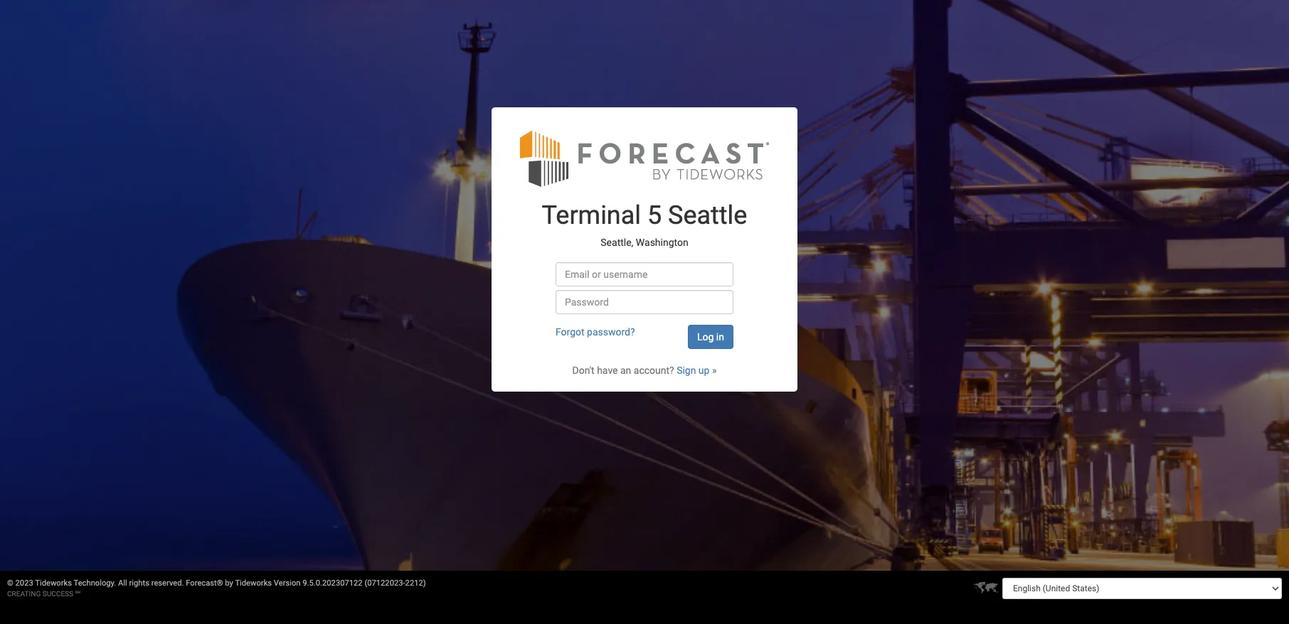 Task type: vqa. For each thing, say whether or not it's contained in the screenshot.
Forecast® by Tideworks image
yes



Task type: describe. For each thing, give the bounding box(es) containing it.
washington
[[636, 237, 689, 248]]

forgot password? log in
[[556, 327, 724, 343]]

success
[[43, 591, 73, 598]]

seattle
[[668, 201, 747, 231]]

don't have an account? sign up »
[[572, 365, 717, 377]]

terminal
[[542, 201, 641, 231]]

an
[[620, 365, 631, 377]]

technology.
[[74, 579, 116, 588]]

5
[[647, 201, 662, 231]]

sign
[[677, 365, 696, 377]]

Email or username text field
[[556, 263, 734, 287]]

forgot password? link
[[556, 327, 635, 338]]

2023
[[15, 579, 33, 588]]

rights
[[129, 579, 149, 588]]

9.5.0.202307122
[[303, 579, 363, 588]]

forecast® by tideworks image
[[520, 129, 769, 188]]

2 tideworks from the left
[[235, 579, 272, 588]]

all
[[118, 579, 127, 588]]

© 2023 tideworks technology. all rights reserved. forecast® by tideworks version 9.5.0.202307122 (07122023-2212) creating success ℠
[[7, 579, 426, 598]]

℠
[[75, 591, 80, 598]]

have
[[597, 365, 618, 377]]



Task type: locate. For each thing, give the bounding box(es) containing it.
Password password field
[[556, 290, 734, 315]]

in
[[716, 332, 724, 343]]

(07122023-
[[365, 579, 405, 588]]

tideworks up the success
[[35, 579, 72, 588]]

1 horizontal spatial tideworks
[[235, 579, 272, 588]]

by
[[225, 579, 233, 588]]

creating
[[7, 591, 41, 598]]

©
[[7, 579, 13, 588]]

2212)
[[405, 579, 426, 588]]

1 tideworks from the left
[[35, 579, 72, 588]]

version
[[274, 579, 301, 588]]

terminal 5 seattle seattle, washington
[[542, 201, 747, 248]]

»
[[712, 365, 717, 377]]

log in button
[[688, 325, 734, 349]]

tideworks
[[35, 579, 72, 588], [235, 579, 272, 588]]

reserved.
[[151, 579, 184, 588]]

forgot
[[556, 327, 585, 338]]

sign up » link
[[677, 365, 717, 377]]

account?
[[634, 365, 674, 377]]

up
[[699, 365, 710, 377]]

seattle,
[[601, 237, 634, 248]]

tideworks right by
[[235, 579, 272, 588]]

forecast®
[[186, 579, 223, 588]]

password?
[[587, 327, 635, 338]]

0 horizontal spatial tideworks
[[35, 579, 72, 588]]

log
[[697, 332, 714, 343]]

don't
[[572, 365, 595, 377]]



